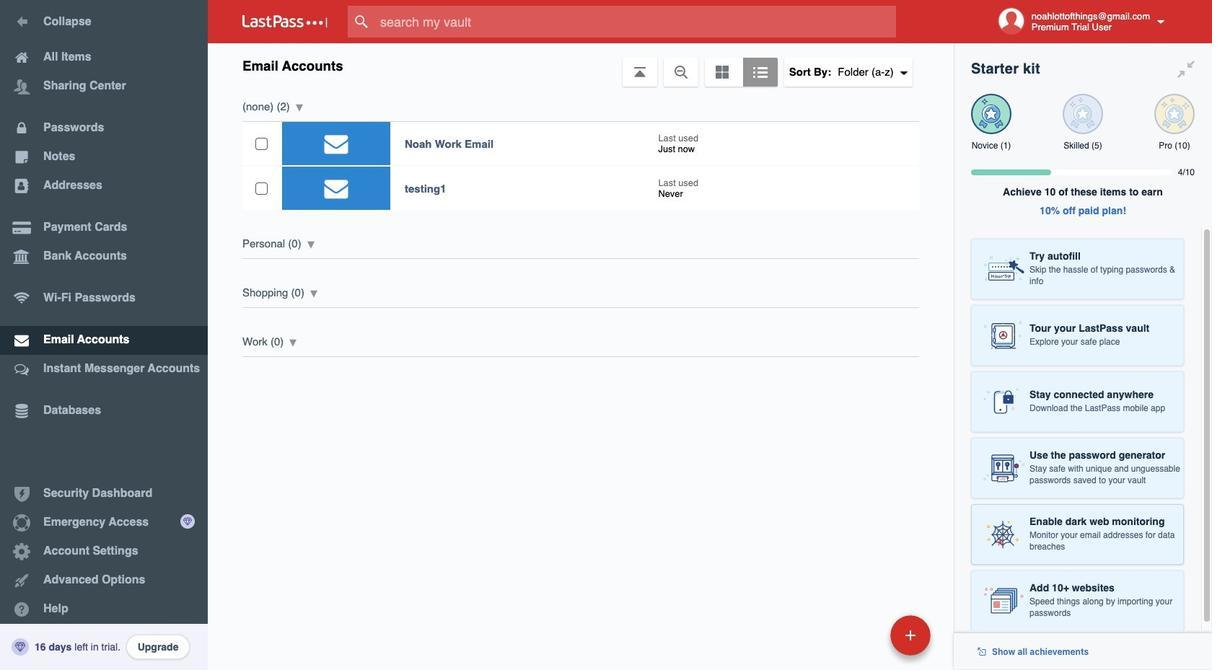 Task type: vqa. For each thing, say whether or not it's contained in the screenshot.
Main Navigation navigation
yes



Task type: describe. For each thing, give the bounding box(es) containing it.
new item navigation
[[791, 611, 939, 670]]

vault options navigation
[[208, 43, 954, 87]]



Task type: locate. For each thing, give the bounding box(es) containing it.
new item element
[[791, 615, 936, 656]]

Search search field
[[348, 6, 924, 38]]

search my vault text field
[[348, 6, 924, 38]]

lastpass image
[[242, 15, 328, 28]]

main navigation navigation
[[0, 0, 208, 670]]



